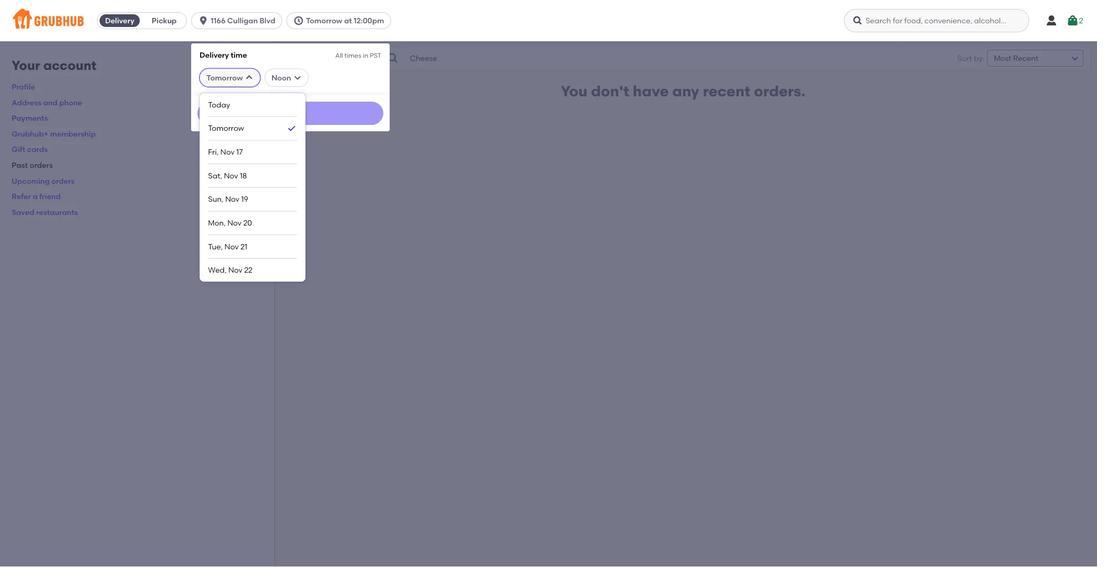 Task type: describe. For each thing, give the bounding box(es) containing it.
orders.
[[754, 82, 805, 100]]

profile
[[12, 82, 35, 91]]

today
[[208, 100, 230, 109]]

all
[[335, 51, 343, 59]]

blvd
[[260, 16, 275, 25]]

in
[[363, 51, 368, 59]]

tue,
[[208, 242, 223, 251]]

grubhub+ membership
[[12, 129, 96, 138]]

your
[[12, 58, 40, 73]]

main navigation navigation
[[0, 0, 1097, 567]]

update button
[[198, 102, 383, 125]]

noon
[[271, 73, 291, 82]]

saved restaurants
[[12, 208, 78, 217]]

upcoming orders
[[12, 176, 75, 185]]

profile link
[[12, 82, 35, 91]]

1166
[[211, 16, 225, 25]]

you don't have any recent orders.
[[561, 82, 805, 100]]

friend
[[39, 192, 61, 201]]

pst
[[370, 51, 381, 59]]

delivery for delivery time
[[200, 50, 229, 59]]

sun, nov 19
[[208, 195, 248, 204]]

delivery button
[[97, 12, 142, 29]]

20
[[243, 218, 252, 227]]

gift cards link
[[12, 145, 48, 154]]

saved restaurants link
[[12, 208, 78, 217]]

sun,
[[208, 195, 223, 204]]

and
[[43, 98, 57, 107]]

1166 culligan blvd button
[[191, 12, 286, 29]]

17
[[236, 147, 243, 156]]

payments
[[12, 114, 48, 123]]

grubhub+
[[12, 129, 48, 138]]

cards
[[27, 145, 48, 154]]

nov for mon,
[[227, 218, 242, 227]]

culligan
[[227, 16, 258, 25]]

address
[[12, 98, 41, 107]]

nov for fri,
[[220, 147, 235, 156]]

sort
[[958, 54, 972, 63]]

1 vertical spatial tomorrow
[[207, 73, 243, 82]]

nov for wed,
[[228, 266, 242, 275]]

2
[[1079, 16, 1083, 25]]

past orders link
[[12, 161, 53, 170]]

gift
[[12, 145, 25, 154]]

you
[[561, 82, 588, 100]]

past orders
[[12, 161, 53, 170]]

address and phone
[[12, 98, 82, 107]]

svg image for tomorrow at 12:00pm
[[293, 15, 304, 26]]

account
[[43, 58, 96, 73]]

tomorrow option
[[208, 117, 297, 141]]

22
[[244, 266, 253, 275]]

upcoming orders link
[[12, 176, 75, 185]]

wed, nov 22
[[208, 266, 253, 275]]

time
[[231, 50, 247, 59]]

19
[[241, 195, 248, 204]]

tomorrow at 12:00pm button
[[286, 12, 395, 29]]

your account
[[12, 58, 96, 73]]

nov for tue,
[[225, 242, 239, 251]]

fri,
[[208, 147, 219, 156]]

tomorrow inside button
[[306, 16, 342, 25]]

restaurants button
[[325, 50, 387, 66]]

orders for upcoming orders
[[51, 176, 75, 185]]

times
[[345, 51, 361, 59]]

fri, nov 17
[[208, 147, 243, 156]]



Task type: vqa. For each thing, say whether or not it's contained in the screenshot.
the right $12.50
no



Task type: locate. For each thing, give the bounding box(es) containing it.
12:00pm
[[354, 16, 384, 25]]

tomorrow inside option
[[208, 124, 244, 133]]

delivery
[[105, 16, 134, 25], [200, 50, 229, 59]]

2 vertical spatial tomorrow
[[208, 124, 244, 133]]

svg image
[[1067, 14, 1079, 27], [198, 15, 209, 26], [293, 15, 304, 26]]

orders up the friend at the top left of the page
[[51, 176, 75, 185]]

1 vertical spatial delivery
[[200, 50, 229, 59]]

sat,
[[208, 171, 222, 180]]

svg image for 2
[[1067, 14, 1079, 27]]

wed,
[[208, 266, 227, 275]]

1 horizontal spatial delivery
[[200, 50, 229, 59]]

by:
[[974, 54, 985, 63]]

nov left 21
[[225, 242, 239, 251]]

check icon image
[[287, 123, 297, 134]]

svg image
[[853, 15, 863, 26], [387, 52, 399, 65], [245, 73, 253, 82], [293, 73, 302, 82]]

delivery inside button
[[105, 16, 134, 25]]

delivery time
[[200, 50, 247, 59]]

18
[[240, 171, 247, 180]]

refer a friend link
[[12, 192, 61, 201]]

2 button
[[1067, 11, 1083, 30]]

orders up upcoming orders link
[[30, 161, 53, 170]]

a
[[33, 192, 38, 201]]

tomorrow down delivery time
[[207, 73, 243, 82]]

pickup
[[152, 16, 177, 25]]

grubhub+ membership link
[[12, 129, 96, 138]]

svg image for 1166 culligan blvd
[[198, 15, 209, 26]]

sort by:
[[958, 54, 985, 63]]

pickup button
[[142, 12, 186, 29]]

2 horizontal spatial svg image
[[1067, 14, 1079, 27]]

mon,
[[208, 218, 226, 227]]

any
[[672, 82, 699, 100]]

tomorrow
[[306, 16, 342, 25], [207, 73, 243, 82], [208, 124, 244, 133]]

refer
[[12, 192, 31, 201]]

nov
[[220, 147, 235, 156], [224, 171, 238, 180], [225, 195, 239, 204], [227, 218, 242, 227], [225, 242, 239, 251], [228, 266, 242, 275]]

upcoming
[[12, 176, 50, 185]]

all times in pst
[[335, 51, 381, 59]]

mon, nov 20
[[208, 218, 252, 227]]

1166 culligan blvd
[[211, 16, 275, 25]]

tomorrow up fri, nov 17
[[208, 124, 244, 133]]

nov for sun,
[[225, 195, 239, 204]]

update
[[279, 109, 302, 117]]

nov left 17
[[220, 147, 235, 156]]

nov left 22
[[228, 266, 242, 275]]

don't
[[591, 82, 629, 100]]

gift cards
[[12, 145, 48, 154]]

sat, nov 18
[[208, 171, 247, 180]]

phone
[[59, 98, 82, 107]]

at
[[344, 16, 352, 25]]

svg image inside tomorrow at 12:00pm button
[[293, 15, 304, 26]]

membership
[[50, 129, 96, 138]]

1 horizontal spatial svg image
[[293, 15, 304, 26]]

0 vertical spatial orders
[[30, 161, 53, 170]]

list box inside main navigation navigation
[[208, 93, 297, 282]]

svg image inside "2" 'button'
[[1067, 14, 1079, 27]]

address and phone link
[[12, 98, 82, 107]]

delivery for delivery
[[105, 16, 134, 25]]

restaurants
[[334, 53, 378, 62]]

21
[[240, 242, 247, 251]]

nov for sat,
[[224, 171, 238, 180]]

nov left 19
[[225, 195, 239, 204]]

0 vertical spatial tomorrow
[[306, 16, 342, 25]]

orders
[[30, 161, 53, 170], [51, 176, 75, 185]]

delivery left pickup button
[[105, 16, 134, 25]]

list box
[[208, 93, 297, 282]]

tue, nov 21
[[208, 242, 247, 251]]

0 horizontal spatial delivery
[[105, 16, 134, 25]]

svg image inside 1166 culligan blvd button
[[198, 15, 209, 26]]

0 vertical spatial delivery
[[105, 16, 134, 25]]

tomorrow at 12:00pm
[[306, 16, 384, 25]]

nov left 18
[[224, 171, 238, 180]]

1 vertical spatial orders
[[51, 176, 75, 185]]

refer a friend
[[12, 192, 61, 201]]

past
[[12, 161, 28, 170]]

have
[[633, 82, 669, 100]]

restaurants
[[36, 208, 78, 217]]

orders for past orders
[[30, 161, 53, 170]]

nov left the 20
[[227, 218, 242, 227]]

0 horizontal spatial svg image
[[198, 15, 209, 26]]

tomorrow left at
[[306, 16, 342, 25]]

recent
[[703, 82, 751, 100]]

list box containing today
[[208, 93, 297, 282]]

delivery left time on the top
[[200, 50, 229, 59]]

saved
[[12, 208, 34, 217]]

payments link
[[12, 114, 48, 123]]



